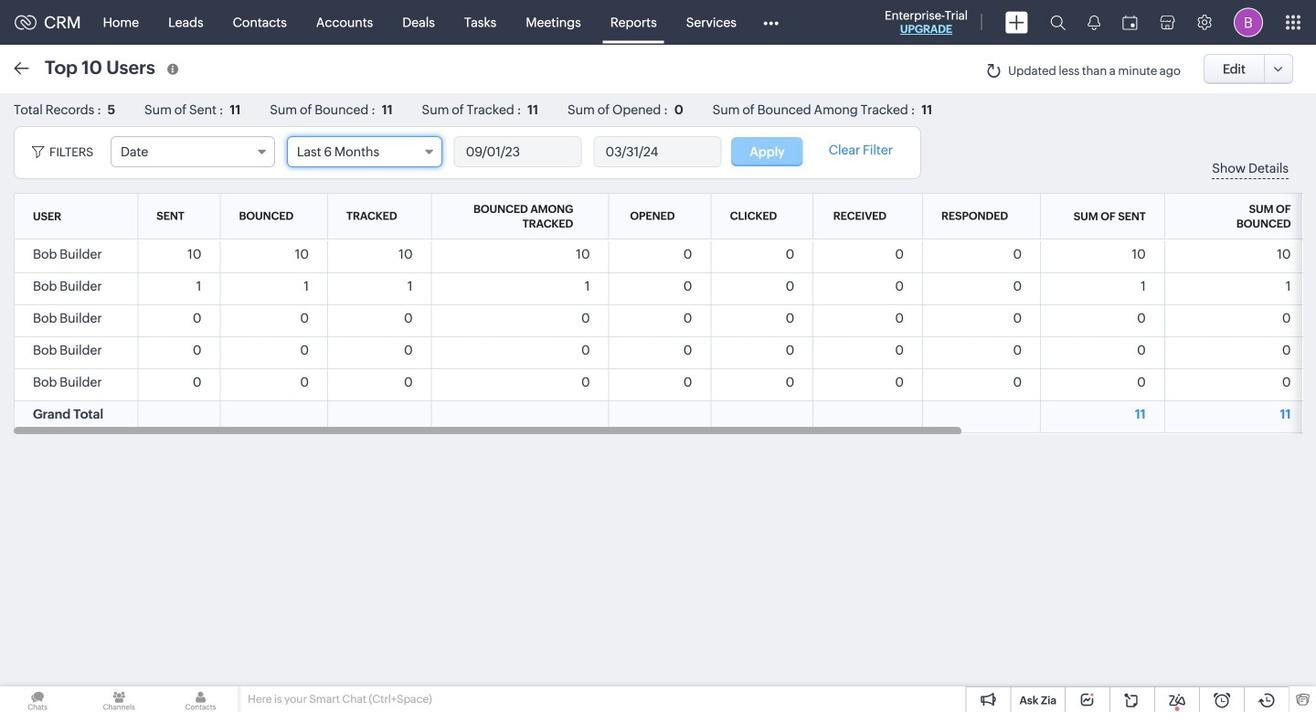 Task type: vqa. For each thing, say whether or not it's contained in the screenshot.
Search image
yes



Task type: locate. For each thing, give the bounding box(es) containing it.
search image
[[1050, 15, 1066, 30]]

signals element
[[1077, 0, 1112, 45]]

signals image
[[1088, 15, 1101, 30]]

profile image
[[1234, 8, 1263, 37]]

channels image
[[82, 687, 157, 712]]

1 mm/dd/yy text field from the left
[[455, 137, 581, 166]]

search element
[[1039, 0, 1077, 45]]

1 horizontal spatial mm/dd/yy text field
[[595, 137, 721, 166]]

MM/DD/YY text field
[[455, 137, 581, 166], [595, 137, 721, 166]]

chats image
[[0, 687, 75, 712]]

2 mm/dd/yy text field from the left
[[595, 137, 721, 166]]

None field
[[111, 136, 275, 167], [287, 136, 442, 167], [111, 136, 275, 167], [287, 136, 442, 167]]

contacts image
[[163, 687, 238, 712]]

Other Modules field
[[751, 8, 791, 37]]

0 horizontal spatial mm/dd/yy text field
[[455, 137, 581, 166]]

profile element
[[1223, 0, 1274, 44]]



Task type: describe. For each thing, give the bounding box(es) containing it.
logo image
[[15, 15, 37, 30]]

create menu image
[[1006, 11, 1028, 33]]

create menu element
[[995, 0, 1039, 44]]

calendar image
[[1123, 15, 1138, 30]]



